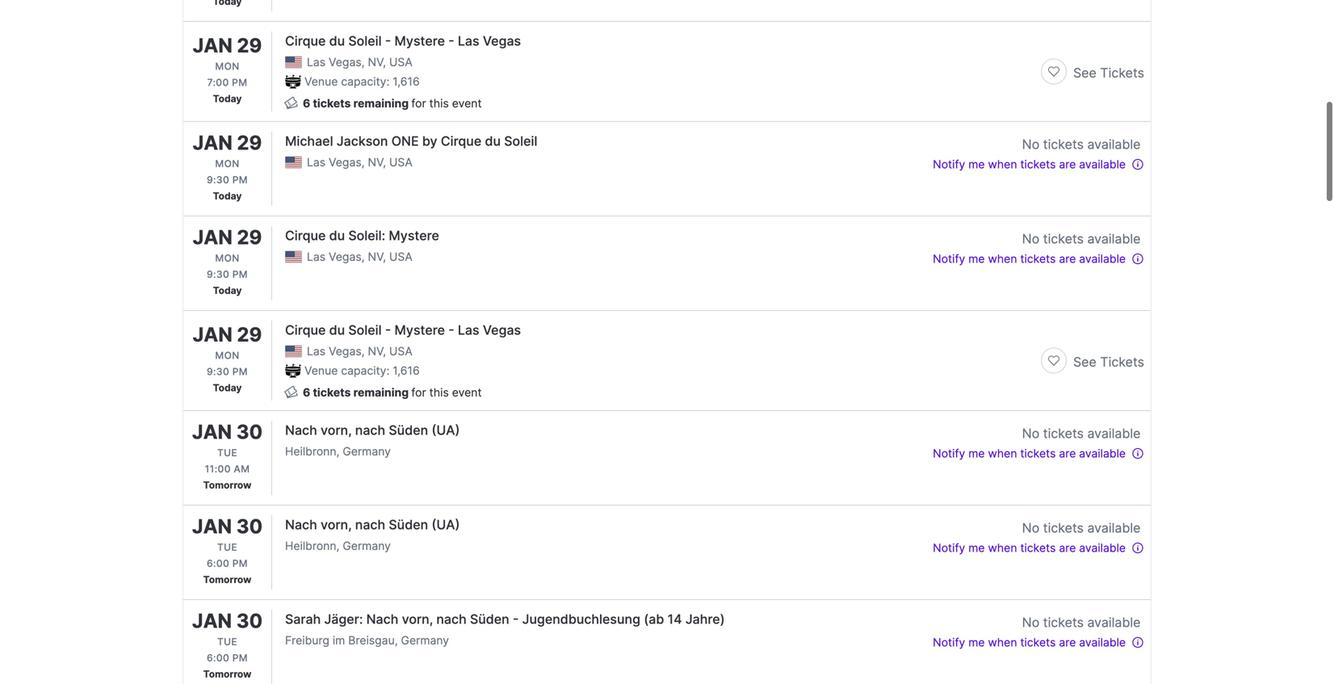 Task type: locate. For each thing, give the bounding box(es) containing it.
4 no tickets available from the top
[[1022, 520, 1141, 536]]

0 vertical spatial heilbronn,
[[285, 445, 340, 458]]

michael jackson one by cirque du soleil
[[285, 133, 537, 149]]

2 jan 30 tue 6:00 pm tomorrow from the top
[[192, 609, 263, 680]]

6:00
[[207, 558, 229, 569], [207, 652, 229, 664]]

soleil
[[348, 33, 382, 49], [504, 133, 537, 149], [348, 322, 382, 338]]

las vegas, nv, usa
[[307, 55, 413, 69], [307, 155, 413, 169], [307, 250, 413, 264], [307, 344, 413, 358]]

2 venue from the top
[[304, 364, 338, 378]]

1 vertical spatial 9:30
[[207, 269, 229, 280]]

notify for 1st notify me when tickets are available button from the bottom of the page
[[933, 636, 965, 649]]

notify me when tickets are available button
[[933, 154, 1144, 174], [933, 249, 1144, 268], [933, 443, 1144, 463], [933, 538, 1144, 557], [933, 632, 1144, 652]]

4 tooltip image from the top
[[1132, 542, 1144, 555]]

no for 1st notify me when tickets are available button from the bottom of the page
[[1022, 615, 1040, 630]]

germany for jan 30 tue 6:00 pm tomorrow
[[343, 539, 391, 553]]

this for jan 29 mon 9:30 pm today
[[429, 386, 449, 399]]

2 tue from the top
[[217, 542, 237, 553]]

1 vertical spatial süden
[[389, 517, 428, 533]]

mystere
[[395, 33, 445, 49], [389, 228, 439, 244], [395, 322, 445, 338]]

2 vertical spatial 9:30
[[207, 366, 229, 378]]

30 left the sarah
[[236, 609, 263, 633]]

us national flag image for michael jackson one by cirque du soleil
[[285, 156, 302, 168]]

tomorrow
[[203, 479, 251, 491], [203, 574, 251, 586], [203, 668, 251, 680]]

2 heilbronn, from the top
[[285, 539, 340, 553]]

today inside 'jan 29 mon 7:00 pm today'
[[213, 93, 242, 105]]

jan 29 mon 9:30 pm today
[[193, 131, 262, 202], [193, 225, 262, 296], [193, 323, 262, 394]]

notify me when tickets are available for tooltip icon
[[933, 636, 1126, 649]]

0 vertical spatial this
[[429, 97, 449, 110]]

jan 30 tue 6:00 pm tomorrow
[[192, 514, 263, 586], [192, 609, 263, 680]]

notify me when tickets are available for 3rd tooltip image from the top
[[933, 447, 1126, 460]]

4 29 from the top
[[237, 323, 262, 346]]

us national flag image for jan 29 mon 7:00 pm today
[[285, 56, 302, 68]]

3 9:30 from the top
[[207, 366, 229, 378]]

tomorrow inside the jan 30 tue 11:00 am tomorrow
[[203, 479, 251, 491]]

capacity: for jan 29 mon 7:00 pm today
[[341, 75, 390, 88]]

1 vertical spatial venue
[[304, 364, 338, 378]]

29 for jan 29 mon 9:30 pm today's us national flag icon
[[237, 323, 262, 346]]

available
[[1087, 136, 1141, 152], [1079, 157, 1126, 171], [1087, 231, 1141, 247], [1079, 252, 1126, 266], [1087, 426, 1141, 441], [1079, 447, 1126, 460], [1087, 520, 1141, 536], [1079, 541, 1126, 555], [1087, 615, 1141, 630], [1079, 636, 1126, 649]]

1 vertical spatial vegas
[[483, 322, 521, 338]]

2 9:30 from the top
[[207, 269, 229, 280]]

1 venue from the top
[[304, 75, 338, 88]]

1 vertical spatial venue capacity: 1,616
[[304, 364, 420, 378]]

0 vertical spatial tomorrow
[[203, 479, 251, 491]]

3 today from the top
[[213, 285, 242, 296]]

tue inside the jan 30 tue 11:00 am tomorrow
[[217, 447, 237, 459]]

cirque du soleil: mystere
[[285, 228, 439, 244]]

29
[[237, 34, 262, 57], [237, 131, 262, 155], [237, 225, 262, 249], [237, 323, 262, 346]]

cirque du soleil - mystere - las vegas
[[285, 33, 521, 49], [285, 322, 521, 338]]

1 vertical spatial for
[[411, 386, 426, 399]]

no
[[1022, 136, 1040, 152], [1022, 231, 1040, 247], [1022, 426, 1040, 441], [1022, 520, 1040, 536], [1022, 615, 1040, 630]]

see tickets for jan 29 mon 7:00 pm today
[[1073, 65, 1144, 81]]

0 vertical spatial 6
[[303, 97, 310, 110]]

4 me from the top
[[969, 541, 985, 555]]

1 no tickets available from the top
[[1022, 136, 1141, 152]]

usa
[[389, 55, 413, 69], [389, 155, 413, 169], [389, 250, 413, 264], [389, 344, 413, 358]]

2 notify me when tickets are available from the top
[[933, 252, 1126, 266]]

vorn, for jan 30 tue 6:00 pm tomorrow
[[321, 517, 352, 533]]

us national flag image
[[285, 56, 302, 68], [285, 345, 302, 357]]

(ua)
[[432, 422, 460, 438], [432, 517, 460, 533]]

2 tomorrow from the top
[[203, 574, 251, 586]]

1 vertical spatial see tickets
[[1073, 354, 1144, 370]]

1 vertical spatial (ua)
[[432, 517, 460, 533]]

2 when from the top
[[988, 252, 1017, 266]]

3 tomorrow from the top
[[203, 668, 251, 680]]

capacity:
[[341, 75, 390, 88], [341, 364, 390, 378]]

0 vertical spatial nach
[[285, 422, 317, 438]]

tomorrow for 1st notify me when tickets are available button from the bottom of the page
[[203, 668, 251, 680]]

1 are from the top
[[1059, 157, 1076, 171]]

0 vertical spatial nach
[[355, 422, 385, 438]]

5 notify me when tickets are available from the top
[[933, 636, 1126, 649]]

4 mon from the top
[[215, 350, 240, 361]]

2 vertical spatial nach
[[366, 611, 398, 627]]

0 vertical spatial 6 tickets remaining for this event
[[303, 97, 482, 110]]

nach
[[285, 422, 317, 438], [285, 517, 317, 533], [366, 611, 398, 627]]

no tickets available
[[1022, 136, 1141, 152], [1022, 231, 1141, 247], [1022, 426, 1141, 441], [1022, 520, 1141, 536], [1022, 615, 1141, 630]]

notify
[[933, 157, 965, 171], [933, 252, 965, 266], [933, 447, 965, 460], [933, 541, 965, 555], [933, 636, 965, 649]]

jan 30 tue 6:00 pm tomorrow for sarah
[[192, 609, 263, 680]]

0 vertical spatial for
[[411, 97, 426, 110]]

du
[[329, 33, 345, 49], [485, 133, 501, 149], [329, 228, 345, 244], [329, 322, 345, 338]]

0 vertical spatial soleil
[[348, 33, 382, 49]]

1 vertical spatial jan 29 mon 9:30 pm today
[[193, 225, 262, 296]]

0 vertical spatial (ua)
[[432, 422, 460, 438]]

1 vertical spatial nach vorn, nach süden (ua) heilbronn, germany
[[285, 517, 460, 553]]

2 see from the top
[[1073, 354, 1097, 370]]

jan 29 mon 9:30 pm today for michael jackson one by cirque du soleil
[[193, 131, 262, 202]]

6 tickets remaining for this event for jan 29 mon 7:00 pm today
[[303, 97, 482, 110]]

30 down am
[[236, 514, 263, 538]]

jugendbuchlesung
[[522, 611, 640, 627]]

2 no from the top
[[1022, 231, 1040, 247]]

tue for 1st notify me when tickets are available button from the bottom of the page
[[217, 636, 237, 648]]

me for 2nd tooltip image from the top
[[969, 252, 985, 266]]

0 vertical spatial jan 29 mon 9:30 pm today
[[193, 131, 262, 202]]

2 29 from the top
[[237, 131, 262, 155]]

soleil:
[[348, 228, 385, 244]]

cirque for us national flag image for cirque du soleil: mystere
[[285, 228, 326, 244]]

1 capacity: from the top
[[341, 75, 390, 88]]

us national flag image for cirque du soleil: mystere
[[285, 251, 302, 263]]

2 vertical spatial tue
[[217, 636, 237, 648]]

2 vertical spatial nach
[[436, 611, 467, 627]]

0 vertical spatial cirque du soleil - mystere - las vegas
[[285, 33, 521, 49]]

0 vertical spatial vegas
[[483, 33, 521, 49]]

tooltip image
[[1132, 158, 1144, 171], [1132, 253, 1144, 265], [1132, 447, 1144, 460], [1132, 542, 1144, 555]]

0 vertical spatial event
[[452, 97, 482, 110]]

see for jan 29 mon 9:30 pm today
[[1073, 354, 1097, 370]]

jan inside the jan 30 tue 11:00 am tomorrow
[[192, 420, 232, 444]]

1 vertical spatial tomorrow
[[203, 574, 251, 586]]

tickets
[[313, 97, 351, 110], [1043, 136, 1084, 152], [1020, 157, 1056, 171], [1043, 231, 1084, 247], [1020, 252, 1056, 266], [313, 386, 351, 399], [1043, 426, 1084, 441], [1020, 447, 1056, 460], [1043, 520, 1084, 536], [1020, 541, 1056, 555], [1043, 615, 1084, 630], [1020, 636, 1056, 649]]

9:30
[[207, 174, 229, 186], [207, 269, 229, 280], [207, 366, 229, 378]]

cirque du soleil - mystere - las vegas for jan 29 mon 9:30 pm today
[[285, 322, 521, 338]]

30 for 4th tooltip image from the top of the page
[[236, 514, 263, 538]]

2 vertical spatial mystere
[[395, 322, 445, 338]]

tue
[[217, 447, 237, 459], [217, 542, 237, 553], [217, 636, 237, 648]]

0 vertical spatial nach vorn, nach süden (ua) heilbronn, germany
[[285, 422, 460, 458]]

2 6:00 from the top
[[207, 652, 229, 664]]

0 vertical spatial venue
[[304, 75, 338, 88]]

1 vertical spatial heilbronn,
[[285, 539, 340, 553]]

1 6 tickets remaining for this event from the top
[[303, 97, 482, 110]]

heilbronn, for jan 30 tue 6:00 pm tomorrow
[[285, 539, 340, 553]]

0 vertical spatial jan 30 tue 6:00 pm tomorrow
[[192, 514, 263, 586]]

nach for jan 30 tue 11:00 am tomorrow
[[355, 422, 385, 438]]

2 cirque du soleil - mystere - las vegas from the top
[[285, 322, 521, 338]]

1 vertical spatial vorn,
[[321, 517, 352, 533]]

tickets
[[1100, 65, 1144, 81], [1100, 354, 1144, 370]]

4 no from the top
[[1022, 520, 1040, 536]]

1 see tickets from the top
[[1073, 65, 1144, 81]]

1 vertical spatial us national flag image
[[285, 345, 302, 357]]

2 tooltip image from the top
[[1132, 253, 1144, 265]]

9:30 for cirque du soleil: mystere
[[207, 269, 229, 280]]

6 tickets remaining for this event for jan 29 mon 9:30 pm today
[[303, 386, 482, 399]]

-
[[385, 33, 391, 49], [448, 33, 454, 49], [385, 322, 391, 338], [448, 322, 454, 338], [513, 611, 519, 627]]

3 las vegas, nv, usa from the top
[[307, 250, 413, 264]]

1,616
[[393, 75, 420, 88], [393, 364, 420, 378]]

jan for 4th notify me when tickets are available button
[[192, 514, 232, 538]]

0 vertical spatial us national flag image
[[285, 156, 302, 168]]

1 see from the top
[[1073, 65, 1097, 81]]

29 for us national flag image associated with michael jackson one by cirque du soleil
[[237, 131, 262, 155]]

2 us national flag image from the top
[[285, 251, 302, 263]]

0 vertical spatial see
[[1073, 65, 1097, 81]]

1 vertical spatial tue
[[217, 542, 237, 553]]

1 venue capacity: 1,616 from the top
[[304, 75, 420, 88]]

1 jan 29 mon 9:30 pm today from the top
[[193, 131, 262, 202]]

capacity: for jan 29 mon 9:30 pm today
[[341, 364, 390, 378]]

2 vertical spatial jan 29 mon 9:30 pm today
[[193, 323, 262, 394]]

1 vegas, from the top
[[329, 55, 365, 69]]

2 6 tickets remaining for this event from the top
[[303, 386, 482, 399]]

today for us national flag image associated with michael jackson one by cirque du soleil
[[213, 190, 242, 202]]

2 tickets from the top
[[1100, 354, 1144, 370]]

0 vertical spatial germany
[[343, 445, 391, 458]]

5 pm from the top
[[232, 558, 248, 569]]

tickets for jan 29 mon 7:00 pm today
[[1100, 65, 1144, 81]]

jan for 2nd notify me when tickets are available button
[[193, 225, 232, 249]]

am
[[234, 463, 250, 475]]

no for fifth notify me when tickets are available button from the bottom of the page
[[1022, 136, 1040, 152]]

notify for fifth notify me when tickets are available button from the bottom of the page
[[933, 157, 965, 171]]

2 vertical spatial germany
[[401, 634, 449, 647]]

2 1,616 from the top
[[393, 364, 420, 378]]

me for 4th tooltip image from the top of the page
[[969, 541, 985, 555]]

9:30 for michael jackson one by cirque du soleil
[[207, 174, 229, 186]]

1 vertical spatial mystere
[[389, 228, 439, 244]]

us national flag image down cirque du soleil: mystere
[[285, 251, 302, 263]]

tue for 4th notify me when tickets are available button
[[217, 542, 237, 553]]

1 vertical spatial 1,616
[[393, 364, 420, 378]]

1 vertical spatial germany
[[343, 539, 391, 553]]

2 remaining from the top
[[353, 386, 409, 399]]

1 cirque du soleil - mystere - las vegas from the top
[[285, 33, 521, 49]]

1 remaining from the top
[[353, 97, 409, 110]]

one
[[391, 133, 419, 149]]

vegas
[[483, 33, 521, 49], [483, 322, 521, 338]]

us national flag image down michael
[[285, 156, 302, 168]]

1 vertical spatial this
[[429, 386, 449, 399]]

3 29 from the top
[[237, 225, 262, 249]]

1 vertical spatial jan 30 tue 6:00 pm tomorrow
[[192, 609, 263, 680]]

1 vertical spatial cirque du soleil - mystere - las vegas
[[285, 322, 521, 338]]

2 vertical spatial soleil
[[348, 322, 382, 338]]

tue for third notify me when tickets are available button from the top of the page
[[217, 447, 237, 459]]

1 notify from the top
[[933, 157, 965, 171]]

3 tue from the top
[[217, 636, 237, 648]]

jan 30 tue 6:00 pm tomorrow for nach
[[192, 514, 263, 586]]

0 vertical spatial 1,616
[[393, 75, 420, 88]]

for for jan 29 mon 9:30 pm today
[[411, 386, 426, 399]]

30 inside the jan 30 tue 11:00 am tomorrow
[[236, 420, 263, 444]]

2 (ua) from the top
[[432, 517, 460, 533]]

süden inside sarah jäger: nach vorn, nach süden - jugendbuchlesung (ab 14 jahre) freiburg im breisgau, germany
[[470, 611, 509, 627]]

0 vertical spatial us national flag image
[[285, 56, 302, 68]]

las
[[458, 33, 479, 49], [307, 55, 326, 69], [307, 155, 326, 169], [307, 250, 326, 264], [458, 322, 479, 338], [307, 344, 326, 358]]

3 usa from the top
[[389, 250, 413, 264]]

me
[[969, 157, 985, 171], [969, 252, 985, 266], [969, 447, 985, 460], [969, 541, 985, 555], [969, 636, 985, 649]]

2 vertical spatial tomorrow
[[203, 668, 251, 680]]

3 are from the top
[[1059, 447, 1076, 460]]

nach inside sarah jäger: nach vorn, nach süden - jugendbuchlesung (ab 14 jahre) freiburg im breisgau, germany
[[366, 611, 398, 627]]

venue capacity: 1,616
[[304, 75, 420, 88], [304, 364, 420, 378]]

1 vegas from the top
[[483, 33, 521, 49]]

1 vertical spatial us national flag image
[[285, 251, 302, 263]]

3 no from the top
[[1022, 426, 1040, 441]]

1 vertical spatial see
[[1073, 354, 1097, 370]]

0 vertical spatial süden
[[389, 422, 428, 438]]

tue down 11:00
[[217, 542, 237, 553]]

30 up am
[[236, 420, 263, 444]]

1 heilbronn, from the top
[[285, 445, 340, 458]]

1 today from the top
[[213, 93, 242, 105]]

0 vertical spatial 6:00
[[207, 558, 229, 569]]

0 vertical spatial tue
[[217, 447, 237, 459]]

1 vertical spatial nach
[[355, 517, 385, 533]]

by
[[422, 133, 437, 149]]

1 9:30 from the top
[[207, 174, 229, 186]]

see for jan 29 mon 7:00 pm today
[[1073, 65, 1097, 81]]

nach inside sarah jäger: nach vorn, nach süden - jugendbuchlesung (ab 14 jahre) freiburg im breisgau, germany
[[436, 611, 467, 627]]

4 notify me when tickets are available button from the top
[[933, 538, 1144, 557]]

2 see tickets from the top
[[1073, 354, 1144, 370]]

see tickets for jan 29 mon 9:30 pm today
[[1073, 354, 1144, 370]]

0 vertical spatial remaining
[[353, 97, 409, 110]]

event
[[452, 97, 482, 110], [452, 386, 482, 399]]

2 pm from the top
[[232, 174, 248, 186]]

jan for fifth notify me when tickets are available button from the bottom of the page
[[193, 131, 232, 155]]

3 notify from the top
[[933, 447, 965, 460]]

us national flag image for jan 29 mon 9:30 pm today
[[285, 345, 302, 357]]

2 las vegas, nv, usa from the top
[[307, 155, 413, 169]]

5 no tickets available from the top
[[1022, 615, 1141, 630]]

0 vertical spatial 9:30
[[207, 174, 229, 186]]

venue
[[304, 75, 338, 88], [304, 364, 338, 378]]

vorn,
[[321, 422, 352, 438], [321, 517, 352, 533], [402, 611, 433, 627]]

2 nach vorn, nach süden (ua) heilbronn, germany from the top
[[285, 517, 460, 553]]

30
[[236, 420, 263, 444], [236, 514, 263, 538], [236, 609, 263, 633]]

venue for jan 29 mon 7:00 pm today
[[304, 75, 338, 88]]

0 vertical spatial see tickets
[[1073, 65, 1144, 81]]

nach
[[355, 422, 385, 438], [355, 517, 385, 533], [436, 611, 467, 627]]

remaining for jan 29 mon 7:00 pm today
[[353, 97, 409, 110]]

1 pm from the top
[[232, 77, 247, 88]]

1 vertical spatial 6:00
[[207, 652, 229, 664]]

5 no from the top
[[1022, 615, 1040, 630]]

1 me from the top
[[969, 157, 985, 171]]

nach vorn, nach süden (ua) heilbronn, germany
[[285, 422, 460, 458], [285, 517, 460, 553]]

1 vertical spatial 6
[[303, 386, 310, 399]]

6 tickets remaining for this event
[[303, 97, 482, 110], [303, 386, 482, 399]]

süden
[[389, 422, 428, 438], [389, 517, 428, 533], [470, 611, 509, 627]]

29 for us national flag icon corresponding to jan 29 mon 7:00 pm today
[[237, 34, 262, 57]]

0 vertical spatial vorn,
[[321, 422, 352, 438]]

4 las vegas, nv, usa from the top
[[307, 344, 413, 358]]

6 pm from the top
[[232, 652, 248, 664]]

2 this from the top
[[429, 386, 449, 399]]

no for 4th notify me when tickets are available button
[[1022, 520, 1040, 536]]

0 vertical spatial 30
[[236, 420, 263, 444]]

when
[[988, 157, 1017, 171], [988, 252, 1017, 266], [988, 447, 1017, 460], [988, 541, 1017, 555], [988, 636, 1017, 649]]

vegas,
[[329, 55, 365, 69], [329, 155, 365, 169], [329, 250, 365, 264], [329, 344, 365, 358]]

jan
[[193, 34, 232, 57], [193, 131, 232, 155], [193, 225, 232, 249], [193, 323, 232, 346], [192, 420, 232, 444], [192, 514, 232, 538], [192, 609, 232, 633]]

venue capacity: 1,616 for jan 29 mon 9:30 pm today
[[304, 364, 420, 378]]

pm for 2nd tooltip image from the top
[[232, 269, 248, 280]]

1 6:00 from the top
[[207, 558, 229, 569]]

tue up 11:00
[[217, 447, 237, 459]]

jan 29 mon 7:00 pm today
[[193, 34, 262, 105]]

1 vertical spatial capacity:
[[341, 364, 390, 378]]

4 are from the top
[[1059, 541, 1076, 555]]

breisgau,
[[348, 634, 398, 647]]

2 30 from the top
[[236, 514, 263, 538]]

30 for 3rd tooltip image from the top
[[236, 420, 263, 444]]

1 no from the top
[[1022, 136, 1040, 152]]

for
[[411, 97, 426, 110], [411, 386, 426, 399]]

tomorrow for third notify me when tickets are available button from the top of the page
[[203, 479, 251, 491]]

1 vertical spatial event
[[452, 386, 482, 399]]

1 6 from the top
[[303, 97, 310, 110]]

1 1,616 from the top
[[393, 75, 420, 88]]

tue left freiburg at the left bottom of the page
[[217, 636, 237, 648]]

pm inside 'jan 29 mon 7:00 pm today'
[[232, 77, 247, 88]]

remaining
[[353, 97, 409, 110], [353, 386, 409, 399]]

2 vegas from the top
[[483, 322, 521, 338]]

mystere for jan 29 mon 9:30 pm today
[[395, 322, 445, 338]]

cirque
[[285, 33, 326, 49], [441, 133, 482, 149], [285, 228, 326, 244], [285, 322, 326, 338]]

1 vertical spatial 30
[[236, 514, 263, 538]]

6:00 for nach
[[207, 558, 229, 569]]

1 vertical spatial nach
[[285, 517, 317, 533]]

3 tooltip image from the top
[[1132, 447, 1144, 460]]

see tickets
[[1073, 65, 1144, 81], [1073, 354, 1144, 370]]

2 notify from the top
[[933, 252, 965, 266]]

1 tomorrow from the top
[[203, 479, 251, 491]]

pm for tooltip icon
[[232, 652, 248, 664]]

us national flag image
[[285, 156, 302, 168], [285, 251, 302, 263]]

2 event from the top
[[452, 386, 482, 399]]

nach for jan 30 tue 11:00 am tomorrow
[[285, 422, 317, 438]]

(ua) for jan 30 tue 11:00 am tomorrow
[[432, 422, 460, 438]]

germany
[[343, 445, 391, 458], [343, 539, 391, 553], [401, 634, 449, 647]]

1 nach vorn, nach süden (ua) heilbronn, germany from the top
[[285, 422, 460, 458]]

cirque for jan 29 mon 9:30 pm today's us national flag icon
[[285, 322, 326, 338]]

when for 4th tooltip image from the top of the page
[[988, 541, 1017, 555]]

3 pm from the top
[[232, 269, 248, 280]]

2 vertical spatial vorn,
[[402, 611, 433, 627]]

mon
[[215, 61, 240, 72], [215, 158, 240, 170], [215, 252, 240, 264], [215, 350, 240, 361]]

for for jan 29 mon 7:00 pm today
[[411, 97, 426, 110]]

0 vertical spatial capacity:
[[341, 75, 390, 88]]

1 for from the top
[[411, 97, 426, 110]]

pm
[[232, 77, 247, 88], [232, 174, 248, 186], [232, 269, 248, 280], [232, 366, 248, 378], [232, 558, 248, 569], [232, 652, 248, 664]]

5 notify from the top
[[933, 636, 965, 649]]

1 vertical spatial remaining
[[353, 386, 409, 399]]

2 are from the top
[[1059, 252, 1076, 266]]

1,616 for jan 29 mon 9:30 pm today
[[393, 364, 420, 378]]

heilbronn,
[[285, 445, 340, 458], [285, 539, 340, 553]]

no tickets available for 2nd tooltip image from the top
[[1022, 231, 1141, 247]]

are
[[1059, 157, 1076, 171], [1059, 252, 1076, 266], [1059, 447, 1076, 460], [1059, 541, 1076, 555], [1059, 636, 1076, 649]]

1 (ua) from the top
[[432, 422, 460, 438]]

1 las vegas, nv, usa from the top
[[307, 55, 413, 69]]

2 vertical spatial süden
[[470, 611, 509, 627]]

nv,
[[368, 55, 386, 69], [368, 155, 386, 169], [368, 250, 386, 264], [368, 344, 386, 358]]

3 no tickets available from the top
[[1022, 426, 1141, 441]]

1 this from the top
[[429, 97, 449, 110]]

1 tickets from the top
[[1100, 65, 1144, 81]]

notify me when tickets are available
[[933, 157, 1126, 171], [933, 252, 1126, 266], [933, 447, 1126, 460], [933, 541, 1126, 555], [933, 636, 1126, 649]]

6
[[303, 97, 310, 110], [303, 386, 310, 399]]

2 vertical spatial 30
[[236, 609, 263, 633]]

1 jan 30 tue 6:00 pm tomorrow from the top
[[192, 514, 263, 586]]

0 vertical spatial mystere
[[395, 33, 445, 49]]

vegas for jan 29 mon 7:00 pm today
[[483, 33, 521, 49]]

0 vertical spatial venue capacity: 1,616
[[304, 75, 420, 88]]

this
[[429, 97, 449, 110], [429, 386, 449, 399]]

today
[[213, 93, 242, 105], [213, 190, 242, 202], [213, 285, 242, 296], [213, 382, 242, 394]]

1 vertical spatial 6 tickets remaining for this event
[[303, 386, 482, 399]]

1 us national flag image from the top
[[285, 56, 302, 68]]

1 vertical spatial tickets
[[1100, 354, 1144, 370]]

germany inside sarah jäger: nach vorn, nach süden - jugendbuchlesung (ab 14 jahre) freiburg im breisgau, germany
[[401, 634, 449, 647]]

see
[[1073, 65, 1097, 81], [1073, 354, 1097, 370]]

0 vertical spatial tickets
[[1100, 65, 1144, 81]]

29 inside 'jan 29 mon 7:00 pm today'
[[237, 34, 262, 57]]

me for 3rd tooltip image from the top
[[969, 447, 985, 460]]



Task type: vqa. For each thing, say whether or not it's contained in the screenshot.


Task type: describe. For each thing, give the bounding box(es) containing it.
jackson
[[337, 133, 388, 149]]

2 usa from the top
[[389, 155, 413, 169]]

remaining for jan 29 mon 9:30 pm today
[[353, 386, 409, 399]]

2 mon from the top
[[215, 158, 240, 170]]

mystere for jan 29 mon 7:00 pm today
[[395, 33, 445, 49]]

jan 30 tue 11:00 am tomorrow
[[192, 420, 263, 491]]

notify me when tickets are available for 2nd tooltip image from the top
[[933, 252, 1126, 266]]

no tickets available for 3rd tooltip image from the top
[[1022, 426, 1141, 441]]

jahre)
[[686, 611, 725, 627]]

vegas for jan 29 mon 9:30 pm today
[[483, 322, 521, 338]]

sarah jäger: nach vorn, nach süden - jugendbuchlesung (ab 14 jahre) freiburg im breisgau, germany
[[285, 611, 725, 647]]

cirque for us national flag icon corresponding to jan 29 mon 7:00 pm today
[[285, 33, 326, 49]]

nach for jan 30 tue 6:00 pm tomorrow
[[285, 517, 317, 533]]

no for third notify me when tickets are available button from the top of the page
[[1022, 426, 1040, 441]]

me for tooltip icon
[[969, 636, 985, 649]]

4 pm from the top
[[232, 366, 248, 378]]

im
[[333, 634, 345, 647]]

süden for jan 30 tue 11:00 am tomorrow
[[389, 422, 428, 438]]

11:00
[[205, 463, 231, 475]]

30 for tooltip icon
[[236, 609, 263, 633]]

soleil for jan 29 mon 9:30 pm today
[[348, 322, 382, 338]]

jan 29 mon 9:30 pm today for cirque du soleil - mystere - las vegas
[[193, 323, 262, 394]]

3 notify me when tickets are available button from the top
[[933, 443, 1144, 463]]

nach vorn, nach süden (ua) heilbronn, germany for jan 30 tue 6:00 pm tomorrow
[[285, 517, 460, 553]]

today for us national flag image for cirque du soleil: mystere
[[213, 285, 242, 296]]

freiburg
[[285, 634, 329, 647]]

soleil for jan 29 mon 7:00 pm today
[[348, 33, 382, 49]]

venue for jan 29 mon 9:30 pm today
[[304, 364, 338, 378]]

notify me when tickets are available for 4th tooltip image from the bottom
[[933, 157, 1126, 171]]

notify for 2nd notify me when tickets are available button
[[933, 252, 965, 266]]

are for 3rd tooltip image from the top
[[1059, 447, 1076, 460]]

when for 4th tooltip image from the bottom
[[988, 157, 1017, 171]]

pm for 4th tooltip image from the top of the page
[[232, 558, 248, 569]]

2 notify me when tickets are available button from the top
[[933, 249, 1144, 268]]

1 vertical spatial soleil
[[504, 133, 537, 149]]

6:00 for sarah
[[207, 652, 229, 664]]

2 nv, from the top
[[368, 155, 386, 169]]

2 vegas, from the top
[[329, 155, 365, 169]]

14
[[668, 611, 682, 627]]

jan inside 'jan 29 mon 7:00 pm today'
[[193, 34, 232, 57]]

event for jan 29 mon 7:00 pm today
[[452, 97, 482, 110]]

this for jan 29 mon 7:00 pm today
[[429, 97, 449, 110]]

1 nv, from the top
[[368, 55, 386, 69]]

jan for 1st notify me when tickets are available button from the bottom of the page
[[192, 609, 232, 633]]

when for tooltip icon
[[988, 636, 1017, 649]]

nach for jan 30 tue 6:00 pm tomorrow
[[355, 517, 385, 533]]

sarah
[[285, 611, 321, 627]]

michael
[[285, 133, 333, 149]]

tooltip image
[[1132, 636, 1144, 649]]

- inside sarah jäger: nach vorn, nach süden - jugendbuchlesung (ab 14 jahre) freiburg im breisgau, germany
[[513, 611, 519, 627]]

4 vegas, from the top
[[329, 344, 365, 358]]

nach vorn, nach süden (ua) heilbronn, germany for jan 30 tue 11:00 am tomorrow
[[285, 422, 460, 458]]

vorn, inside sarah jäger: nach vorn, nach süden - jugendbuchlesung (ab 14 jahre) freiburg im breisgau, germany
[[402, 611, 433, 627]]

mon inside 'jan 29 mon 7:00 pm today'
[[215, 61, 240, 72]]

me for 4th tooltip image from the bottom
[[969, 157, 985, 171]]

heilbronn, for jan 30 tue 11:00 am tomorrow
[[285, 445, 340, 458]]

jan for third notify me when tickets are available button from the top of the page
[[192, 420, 232, 444]]

today for us national flag icon corresponding to jan 29 mon 7:00 pm today
[[213, 93, 242, 105]]

9:30 for cirque du soleil - mystere - las vegas
[[207, 366, 229, 378]]

notify me when tickets are available for 4th tooltip image from the top of the page
[[933, 541, 1126, 555]]

6 for jan 29 mon 9:30 pm today
[[303, 386, 310, 399]]

4 usa from the top
[[389, 344, 413, 358]]

1 notify me when tickets are available button from the top
[[933, 154, 1144, 174]]

no tickets available for 4th tooltip image from the bottom
[[1022, 136, 1141, 152]]

jan 29 mon 9:30 pm today for cirque du soleil: mystere
[[193, 225, 262, 296]]

no tickets available for 4th tooltip image from the top of the page
[[1022, 520, 1141, 536]]

1 usa from the top
[[389, 55, 413, 69]]

5 notify me when tickets are available button from the top
[[933, 632, 1144, 652]]

29 for us national flag image for cirque du soleil: mystere
[[237, 225, 262, 249]]

no for 2nd notify me when tickets are available button
[[1022, 231, 1040, 247]]

jäger:
[[324, 611, 363, 627]]

1 tooltip image from the top
[[1132, 158, 1144, 171]]

3 vegas, from the top
[[329, 250, 365, 264]]

(ua) for jan 30 tue 6:00 pm tomorrow
[[432, 517, 460, 533]]

3 nv, from the top
[[368, 250, 386, 264]]

are for 2nd tooltip image from the top
[[1059, 252, 1076, 266]]

notify for third notify me when tickets are available button from the top of the page
[[933, 447, 965, 460]]

event for jan 29 mon 9:30 pm today
[[452, 386, 482, 399]]

notify for 4th notify me when tickets are available button
[[933, 541, 965, 555]]

tomorrow for 4th notify me when tickets are available button
[[203, 574, 251, 586]]

are for 4th tooltip image from the top of the page
[[1059, 541, 1076, 555]]

vorn, for jan 30 tue 11:00 am tomorrow
[[321, 422, 352, 438]]

when for 3rd tooltip image from the top
[[988, 447, 1017, 460]]

6 for jan 29 mon 7:00 pm today
[[303, 97, 310, 110]]

(ab
[[644, 611, 664, 627]]

süden for jan 30 tue 6:00 pm tomorrow
[[389, 517, 428, 533]]

venue capacity: 1,616 for jan 29 mon 7:00 pm today
[[304, 75, 420, 88]]

4 nv, from the top
[[368, 344, 386, 358]]

pm for 4th tooltip image from the bottom
[[232, 174, 248, 186]]

3 mon from the top
[[215, 252, 240, 264]]

7:00
[[207, 77, 229, 88]]

germany for jan 30 tue 11:00 am tomorrow
[[343, 445, 391, 458]]



